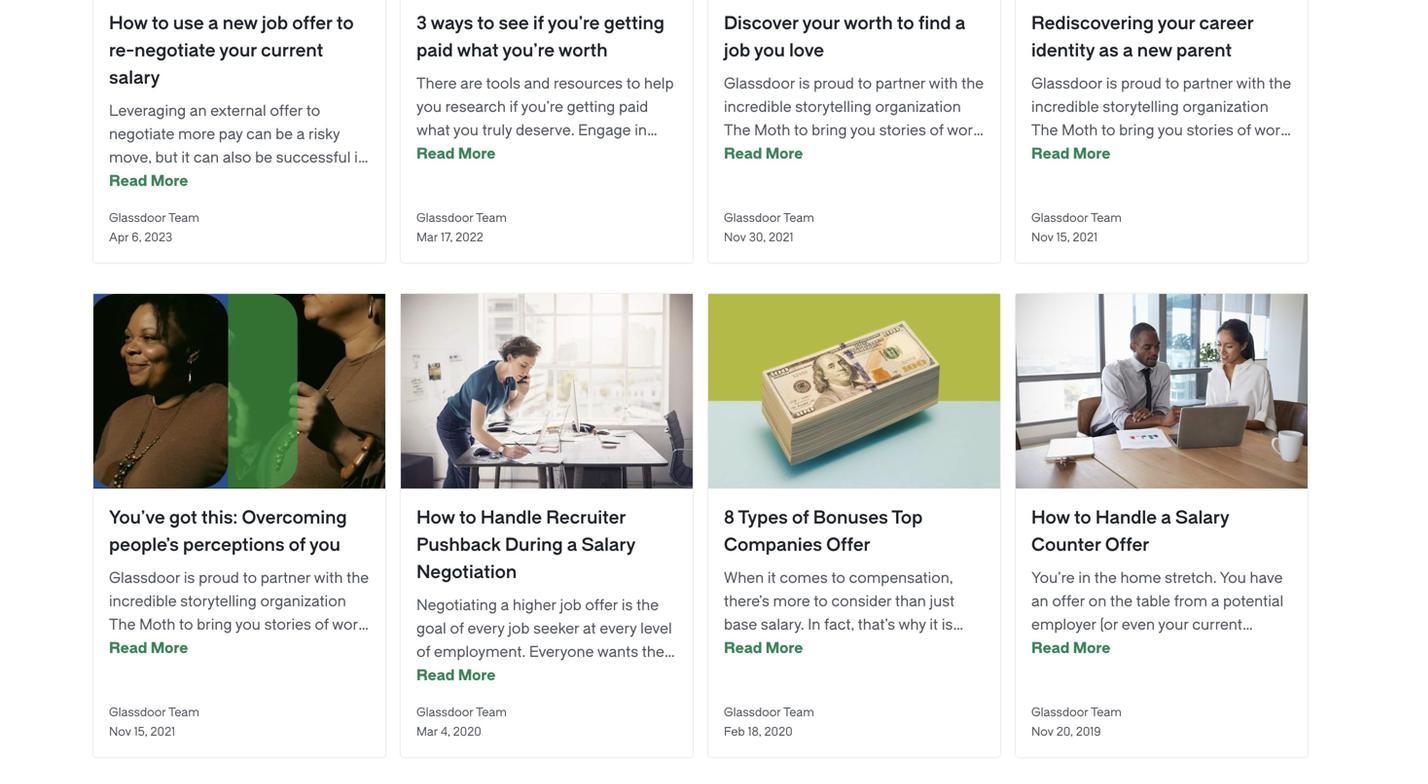Task type: describe. For each thing, give the bounding box(es) containing it.
read for how to handle recruiter pushback during a salary negotiation
[[417, 667, 455, 684]]

17,
[[441, 231, 453, 244]]

leveraging an external offer to negotiate more pay can be a risky move, but it can also be successful if you're prepared and willing...
[[109, 102, 363, 190]]

you
[[1220, 570, 1247, 587]]

is... for rediscovering your career identity as a new parent
[[1032, 168, 1055, 186]]

0 horizontal spatial base
[[724, 616, 758, 634]]

team for 8 types of bonuses top companies offer
[[784, 706, 815, 719]]

mar for how to handle recruiter pushback during a salary negotiation
[[417, 725, 438, 739]]

discover
[[724, 13, 799, 34]]

you down discover your worth to find a job you love
[[851, 122, 876, 139]]

is inside negotiating a higher job offer is the goal of every job seeker at every level of employment. everyone wants the most money they can...
[[622, 597, 633, 614]]

2020 for how to handle recruiter pushback during a salary negotiation
[[453, 725, 482, 739]]

there
[[417, 75, 457, 92]]

glassdoor is proud to partner with the incredible storytelling organization the moth to bring you stories of work, self, and perseverance. the following is... for new
[[1032, 75, 1292, 186]]

self, for rediscovering your career identity as a new parent
[[1032, 145, 1060, 163]]

it right when
[[768, 570, 777, 587]]

salary inside 'how to handle recruiter pushback during a salary negotiation'
[[582, 535, 636, 555]]

team for rediscovering your career identity as a new parent
[[1091, 211, 1122, 225]]

just
[[930, 593, 955, 610]]

is for rediscovering
[[1107, 75, 1118, 92]]

more for how to use a new job offer to re-negotiate your current salary
[[151, 172, 188, 190]]

bring for job
[[812, 122, 848, 139]]

how for how to handle a salary counter offer
[[1032, 508, 1071, 528]]

in inside you're in the home stretch. you have an offer on the table from a potential employer (or even your current employer) and you are...
[[1079, 570, 1091, 587]]

external
[[211, 102, 266, 120]]

stretch.
[[1165, 570, 1217, 587]]

glassdoor for you've got this: overcoming people's perceptions of you
[[109, 706, 166, 719]]

work, for discover your worth to find a job you love
[[948, 122, 985, 139]]

mar for 3 ways to see if you're getting paid what you're worth
[[417, 231, 438, 244]]

read for rediscovering your career identity as a new parent
[[1032, 145, 1070, 163]]

a inside how to use a new job offer to re-negotiate your current salary
[[208, 13, 219, 34]]

0 vertical spatial can
[[246, 126, 272, 143]]

prepared
[[155, 172, 217, 190]]

storytelling for of
[[180, 593, 257, 610]]

glassdoor is proud to partner with the incredible storytelling organization the moth to bring you stories of work, self, and perseverance. the following is... for of
[[109, 570, 370, 681]]

storytelling for new
[[1103, 98, 1180, 116]]

when
[[724, 570, 764, 587]]

more for use
[[178, 126, 215, 143]]

offer inside leveraging an external offer to negotiate more pay can be a risky move, but it can also be successful if you're prepared and willing...
[[270, 102, 303, 120]]

organization for you've got this: overcoming people's perceptions of you
[[260, 593, 346, 610]]

read more for how to handle a salary counter offer
[[1032, 640, 1111, 657]]

how for how to use a new job offer to re-negotiate your current salary
[[109, 13, 148, 34]]

identity
[[1032, 40, 1095, 61]]

current inside how to use a new job offer to re-negotiate your current salary
[[261, 40, 323, 61]]

risky
[[309, 126, 340, 143]]

salary.
[[761, 616, 805, 634]]

getting inside there are tools and resources to help you research if you're getting paid what you truly deserve. engage in conversations with industry peers to...
[[567, 98, 616, 116]]

rediscovering
[[1032, 13, 1155, 34]]

you down parent
[[1158, 122, 1184, 139]]

level
[[641, 620, 672, 638]]

you've
[[109, 508, 165, 528]]

8
[[724, 508, 735, 528]]

2021 for discover your worth to find a job you love
[[769, 231, 794, 244]]

job inside how to use a new job offer to re-negotiate your current salary
[[262, 13, 288, 34]]

an inside leveraging an external offer to negotiate more pay can be a risky move, but it can also be successful if you're prepared and willing...
[[190, 102, 207, 120]]

1 vertical spatial can
[[194, 149, 219, 166]]

nov for how to handle a salary counter offer
[[1032, 725, 1054, 739]]

1 horizontal spatial base
[[769, 640, 803, 657]]

more for 3 ways to see if you're getting paid what you're worth
[[458, 145, 496, 163]]

and inside leveraging an external offer to negotiate more pay can be a risky move, but it can also be successful if you're prepared and willing...
[[220, 172, 246, 190]]

work, for rediscovering your career identity as a new parent
[[1255, 122, 1292, 139]]

8 types of bonuses top companies offer
[[724, 508, 923, 555]]

with inside there are tools and resources to help you research if you're getting paid what you truly deserve. engage in conversations with industry peers to...
[[518, 145, 547, 163]]

storytelling for job
[[796, 98, 872, 116]]

pushback
[[417, 535, 501, 555]]

you inside you're in the home stretch. you have an offer on the table from a potential employer (or even your current employer) and you are...
[[1134, 640, 1159, 657]]

paid inside there are tools and resources to help you research if you're getting paid what you truly deserve. engage in conversations with industry peers to...
[[619, 98, 649, 116]]

2022
[[456, 231, 484, 244]]

proud for this:
[[199, 570, 239, 587]]

your inside how to use a new job offer to re-negotiate your current salary
[[219, 40, 257, 61]]

rediscovering your career identity as a new parent
[[1032, 13, 1254, 61]]

read more for 8 types of bonuses top companies offer
[[724, 640, 803, 657]]

re-
[[109, 40, 134, 61]]

an inside you're in the home stretch. you have an offer on the table from a potential employer (or even your current employer) and you are...
[[1032, 593, 1049, 610]]

glassdoor for 3 ways to see if you're getting paid what you're worth
[[417, 211, 474, 225]]

paid inside 3 ways to see if you're getting paid what you're worth
[[417, 40, 453, 61]]

peers
[[609, 145, 648, 163]]

offer inside how to use a new job offer to re-negotiate your current salary
[[292, 13, 333, 34]]

new inside how to use a new job offer to re-negotiate your current salary
[[223, 13, 258, 34]]

how to use a new job offer to re-negotiate your current salary
[[109, 13, 354, 88]]

3
[[417, 13, 427, 34]]

your inside you're in the home stretch. you have an offer on the table from a potential employer (or even your current employer) and you are...
[[1159, 616, 1189, 634]]

offer inside you're in the home stretch. you have an offer on the table from a potential employer (or even your current employer) and you are...
[[1053, 593, 1086, 610]]

you're
[[1032, 570, 1075, 587]]

research
[[446, 98, 506, 116]]

read more for how to use a new job offer to re-negotiate your current salary
[[109, 172, 188, 190]]

see
[[499, 13, 529, 34]]

(or
[[1101, 616, 1119, 634]]

you down perceptions at the bottom of page
[[236, 616, 261, 634]]

stories for you've got this: overcoming people's perceptions of you
[[264, 616, 311, 634]]

incredible for you've got this: overcoming people's perceptions of you
[[109, 593, 177, 610]]

moth for discover your worth to find a job you love
[[755, 122, 791, 139]]

nov for discover your worth to find a job you love
[[724, 231, 746, 244]]

read more for you've got this: overcoming people's perceptions of you
[[109, 640, 188, 657]]

read for discover your worth to find a job you love
[[724, 145, 763, 163]]

how to handle recruiter pushback during a salary negotiation
[[417, 508, 636, 583]]

with for rediscovering your career identity as a new parent
[[1237, 75, 1266, 92]]

recruiter
[[546, 508, 626, 528]]

when it comes to compensation, there's more to consider than just base salary. in fact, that's why it is called base pay; it is...
[[724, 570, 955, 657]]

they
[[508, 667, 537, 684]]

glassdoor team nov 15, 2021 for people's
[[109, 706, 199, 739]]

negotiation
[[417, 562, 517, 583]]

salary inside how to handle a salary counter offer
[[1176, 508, 1230, 528]]

even
[[1122, 616, 1156, 634]]

employer
[[1032, 616, 1097, 634]]

got
[[169, 508, 197, 528]]

a inside rediscovering your career identity as a new parent
[[1123, 40, 1134, 61]]

moth for rediscovering your career identity as a new parent
[[1062, 122, 1098, 139]]

this:
[[202, 508, 238, 528]]

worth inside 3 ways to see if you're getting paid what you're worth
[[559, 40, 608, 61]]

industry
[[550, 145, 605, 163]]

perceptions
[[183, 535, 285, 555]]

of inside the 8 types of bonuses top companies offer
[[793, 508, 809, 528]]

getting inside 3 ways to see if you're getting paid what you're worth
[[604, 13, 665, 34]]

there are tools and resources to help you research if you're getting paid what you truly deserve. engage in conversations with industry peers to...
[[417, 75, 677, 163]]

perseverance. for of
[[170, 640, 267, 657]]

help
[[644, 75, 674, 92]]

read for how to handle a salary counter offer
[[1032, 640, 1070, 657]]

4,
[[441, 725, 450, 739]]

1 vertical spatial you're
[[503, 40, 555, 61]]

can...
[[541, 667, 578, 684]]

to inside how to handle a salary counter offer
[[1075, 508, 1092, 528]]

new inside rediscovering your career identity as a new parent
[[1138, 40, 1173, 61]]

0 horizontal spatial be
[[255, 149, 273, 166]]

called
[[724, 640, 766, 657]]

home
[[1121, 570, 1162, 587]]

18,
[[748, 725, 762, 739]]

offer for companies
[[827, 535, 871, 555]]

6,
[[132, 231, 142, 244]]

with for discover your worth to find a job you love
[[929, 75, 958, 92]]

career
[[1200, 13, 1254, 34]]

glassdoor team mar 4, 2020
[[417, 706, 507, 739]]

is... for 8 types of bonuses top companies offer
[[850, 640, 873, 657]]

glassdoor team nov 30, 2021
[[724, 211, 815, 244]]

during
[[505, 535, 563, 555]]

willing...
[[250, 172, 305, 190]]

2019
[[1077, 725, 1102, 739]]

what inside 3 ways to see if you're getting paid what you're worth
[[457, 40, 499, 61]]

employer)
[[1032, 640, 1101, 657]]

if inside 3 ways to see if you're getting paid what you're worth
[[533, 13, 544, 34]]

job down higher
[[508, 620, 530, 638]]

a inside how to handle a salary counter offer
[[1162, 508, 1172, 528]]

companies
[[724, 535, 823, 555]]

it right pay;
[[838, 640, 846, 657]]

negotiating a higher job offer is the goal of every job seeker at every level of employment. everyone wants the most money they can...
[[417, 597, 672, 684]]

you're in the home stretch. you have an offer on the table from a potential employer (or even your current employer) and you are...
[[1032, 570, 1284, 657]]

most
[[417, 667, 453, 684]]

to inside discover your worth to find a job you love
[[898, 13, 915, 34]]

consider
[[832, 593, 892, 610]]

glassdoor team feb 18, 2020
[[724, 706, 815, 739]]

glassdoor team nov 15, 2021 for as
[[1032, 211, 1122, 244]]

following for you've got this: overcoming people's perceptions of you
[[301, 640, 364, 657]]

read for how to use a new job offer to re-negotiate your current salary
[[109, 172, 147, 190]]

what inside there are tools and resources to help you research if you're getting paid what you truly deserve. engage in conversations with industry peers to...
[[417, 122, 450, 139]]

how to handle a salary counter offer
[[1032, 508, 1230, 555]]

a inside discover your worth to find a job you love
[[956, 13, 966, 34]]



Task type: vqa. For each thing, say whether or not it's contained in the screenshot.
the Team associated with 8 Types of Bonuses Top Companies Offer
yes



Task type: locate. For each thing, give the bounding box(es) containing it.
incredible down love
[[724, 98, 792, 116]]

is for you've
[[184, 570, 195, 587]]

mar inside glassdoor team mar 17, 2022
[[417, 231, 438, 244]]

leveraging
[[109, 102, 186, 120]]

can right pay
[[246, 126, 272, 143]]

than
[[896, 593, 927, 610]]

1 horizontal spatial every
[[600, 620, 637, 638]]

a left risky
[[297, 126, 305, 143]]

team for how to use a new job offer to re-negotiate your current salary
[[169, 211, 199, 225]]

in up peers
[[635, 122, 647, 139]]

team for you've got this: overcoming people's perceptions of you
[[169, 706, 199, 719]]

1 vertical spatial salary
[[582, 535, 636, 555]]

glassdoor for how to handle recruiter pushback during a salary negotiation
[[417, 706, 474, 719]]

nov inside glassdoor team nov 20, 2019
[[1032, 725, 1054, 739]]

incredible for discover your worth to find a job you love
[[724, 98, 792, 116]]

partner for career
[[1184, 75, 1234, 92]]

nov for you've got this: overcoming people's perceptions of you
[[109, 725, 131, 739]]

2 horizontal spatial glassdoor is proud to partner with the incredible storytelling organization the moth to bring you stories of work, self, and perseverance. the following is...
[[1032, 75, 1292, 186]]

you
[[754, 40, 786, 61], [417, 98, 442, 116], [454, 122, 479, 139], [851, 122, 876, 139], [1158, 122, 1184, 139], [310, 535, 341, 555], [236, 616, 261, 634], [1134, 640, 1159, 657]]

1 vertical spatial mar
[[417, 725, 438, 739]]

0 vertical spatial mar
[[417, 231, 438, 244]]

how inside how to use a new job offer to re-negotiate your current salary
[[109, 13, 148, 34]]

2020 inside glassdoor team mar 4, 2020
[[453, 725, 482, 739]]

engage
[[578, 122, 631, 139]]

proud for worth
[[814, 75, 855, 92]]

at
[[583, 620, 596, 638]]

your up the 'are...'
[[1159, 616, 1189, 634]]

a inside you're in the home stretch. you have an offer on the table from a potential employer (or even your current employer) and you are...
[[1212, 593, 1220, 610]]

1 horizontal spatial stories
[[880, 122, 927, 139]]

can left also
[[194, 149, 219, 166]]

1 horizontal spatial moth
[[755, 122, 791, 139]]

with down career
[[1237, 75, 1266, 92]]

every up 'wants'
[[600, 620, 637, 638]]

getting up help
[[604, 13, 665, 34]]

1 horizontal spatial if
[[510, 98, 518, 116]]

job down discover
[[724, 40, 751, 61]]

moth
[[755, 122, 791, 139], [1062, 122, 1098, 139], [139, 616, 176, 634]]

base up called
[[724, 616, 758, 634]]

is up 'wants'
[[622, 597, 633, 614]]

handle inside how to handle a salary counter offer
[[1096, 508, 1158, 528]]

2 horizontal spatial perseverance.
[[1093, 145, 1190, 163]]

with down "find"
[[929, 75, 958, 92]]

1 horizontal spatial following
[[916, 145, 979, 163]]

a right "as"
[[1123, 40, 1134, 61]]

0 horizontal spatial proud
[[199, 570, 239, 587]]

be up successful
[[276, 126, 293, 143]]

1 handle from the left
[[481, 508, 542, 528]]

proud for career
[[1122, 75, 1162, 92]]

0 horizontal spatial an
[[190, 102, 207, 120]]

bring for new
[[1120, 122, 1155, 139]]

team inside glassdoor team apr 6, 2023
[[169, 211, 199, 225]]

paid down help
[[619, 98, 649, 116]]

is down "as"
[[1107, 75, 1118, 92]]

perseverance. for job
[[785, 145, 883, 163]]

read more for rediscovering your career identity as a new parent
[[1032, 145, 1111, 163]]

salary down recruiter
[[582, 535, 636, 555]]

is...
[[724, 168, 747, 186], [1032, 168, 1055, 186], [850, 640, 873, 657], [109, 663, 132, 681]]

0 vertical spatial more
[[178, 126, 215, 143]]

on
[[1089, 593, 1107, 610]]

of inside you've got this: overcoming people's perceptions of you
[[289, 535, 306, 555]]

salary up stretch.
[[1176, 508, 1230, 528]]

wants
[[598, 644, 639, 661]]

2 offer from the left
[[1106, 535, 1150, 555]]

0 vertical spatial base
[[724, 616, 758, 634]]

a right from
[[1212, 593, 1220, 610]]

0 horizontal spatial can
[[194, 149, 219, 166]]

glassdoor is proud to partner with the incredible storytelling organization the moth to bring you stories of work, self, and perseverance. the following is... down love
[[724, 75, 985, 186]]

a inside negotiating a higher job offer is the goal of every job seeker at every level of employment. everyone wants the most money they can...
[[501, 597, 509, 614]]

1 horizontal spatial in
[[1079, 570, 1091, 587]]

you're down move,
[[109, 172, 151, 190]]

bring for of
[[197, 616, 232, 634]]

an left external
[[190, 102, 207, 120]]

1 vertical spatial more
[[774, 593, 811, 610]]

you've got this: overcoming people's perceptions of you
[[109, 508, 347, 555]]

handle inside 'how to handle recruiter pushback during a salary negotiation'
[[481, 508, 542, 528]]

there's
[[724, 593, 770, 610]]

you up the conversations
[[454, 122, 479, 139]]

bonuses
[[814, 508, 889, 528]]

with
[[929, 75, 958, 92], [1237, 75, 1266, 92], [518, 145, 547, 163], [314, 570, 343, 587]]

moth down people's
[[139, 616, 176, 634]]

1 horizontal spatial salary
[[1176, 508, 1230, 528]]

glassdoor inside glassdoor team nov 30, 2021
[[724, 211, 781, 225]]

0 vertical spatial you're
[[521, 98, 564, 116]]

nov inside glassdoor team nov 30, 2021
[[724, 231, 746, 244]]

and inside there are tools and resources to help you research if you're getting paid what you truly deserve. engage in conversations with industry peers to...
[[524, 75, 550, 92]]

glassdoor inside glassdoor team mar 4, 2020
[[417, 706, 474, 719]]

you down even
[[1134, 640, 1159, 657]]

0 vertical spatial if
[[533, 13, 544, 34]]

glassdoor
[[724, 75, 796, 92], [1032, 75, 1103, 92], [109, 211, 166, 225], [417, 211, 474, 225], [724, 211, 781, 225], [1032, 211, 1089, 225], [109, 570, 180, 587], [109, 706, 166, 719], [417, 706, 474, 719], [724, 706, 781, 719], [1032, 706, 1089, 719]]

employment.
[[434, 644, 526, 661]]

your up love
[[803, 13, 840, 34]]

goal
[[417, 620, 447, 638]]

how inside how to handle a salary counter offer
[[1032, 508, 1071, 528]]

a right "find"
[[956, 13, 966, 34]]

you're inside leveraging an external offer to negotiate more pay can be a risky move, but it can also be successful if you're prepared and willing...
[[109, 172, 151, 190]]

work,
[[948, 122, 985, 139], [1255, 122, 1292, 139], [332, 616, 370, 634]]

job inside discover your worth to find a job you love
[[724, 40, 751, 61]]

if right see
[[533, 13, 544, 34]]

have
[[1251, 570, 1284, 587]]

compensation,
[[850, 570, 953, 587]]

more for you've got this: overcoming people's perceptions of you
[[151, 640, 188, 657]]

how inside 'how to handle recruiter pushback during a salary negotiation'
[[417, 508, 455, 528]]

current inside you're in the home stretch. you have an offer on the table from a potential employer (or even your current employer) and you are...
[[1193, 616, 1243, 634]]

0 horizontal spatial glassdoor team nov 15, 2021
[[109, 706, 199, 739]]

love
[[790, 40, 825, 61]]

fact,
[[825, 616, 855, 634]]

team
[[169, 211, 199, 225], [476, 211, 507, 225], [784, 211, 815, 225], [1091, 211, 1122, 225], [169, 706, 199, 719], [476, 706, 507, 719], [784, 706, 815, 719], [1091, 706, 1122, 719]]

can
[[246, 126, 272, 143], [194, 149, 219, 166]]

glassdoor is proud to partner with the incredible storytelling organization the moth to bring you stories of work, self, and perseverance. the following is... down parent
[[1032, 75, 1292, 186]]

glassdoor is proud to partner with the incredible storytelling organization the moth to bring you stories of work, self, and perseverance. the following is...
[[724, 75, 985, 186], [1032, 75, 1292, 186], [109, 570, 370, 681]]

a right use
[[208, 13, 219, 34]]

more for how to handle a salary counter offer
[[1074, 640, 1111, 657]]

2023
[[144, 231, 172, 244]]

overcoming
[[242, 508, 347, 528]]

1 horizontal spatial glassdoor is proud to partner with the incredible storytelling organization the moth to bring you stories of work, self, and perseverance. the following is...
[[724, 75, 985, 186]]

mar
[[417, 231, 438, 244], [417, 725, 438, 739]]

handle for during
[[481, 508, 542, 528]]

conversations
[[417, 145, 514, 163]]

2021
[[769, 231, 794, 244], [1073, 231, 1098, 244], [150, 725, 175, 739]]

counter
[[1032, 535, 1102, 555]]

2 horizontal spatial work,
[[1255, 122, 1292, 139]]

0 horizontal spatial current
[[261, 40, 323, 61]]

to inside leveraging an external offer to negotiate more pay can be a risky move, but it can also be successful if you're prepared and willing...
[[306, 102, 321, 120]]

offer up the home
[[1106, 535, 1150, 555]]

0 horizontal spatial worth
[[559, 40, 608, 61]]

it right the why at the right
[[930, 616, 939, 634]]

but
[[155, 149, 178, 166]]

1 horizontal spatial an
[[1032, 593, 1049, 610]]

with down overcoming
[[314, 570, 343, 587]]

2 every from the left
[[600, 620, 637, 638]]

an down you're at the right bottom of page
[[1032, 593, 1049, 610]]

base down salary.
[[769, 640, 803, 657]]

2021 inside glassdoor team nov 30, 2021
[[769, 231, 794, 244]]

if right successful
[[355, 149, 363, 166]]

organization for discover your worth to find a job you love
[[876, 98, 962, 116]]

of
[[930, 122, 944, 139], [1238, 122, 1252, 139], [793, 508, 809, 528], [289, 535, 306, 555], [315, 616, 329, 634], [450, 620, 464, 638], [417, 644, 431, 661]]

work, for you've got this: overcoming people's perceptions of you
[[332, 616, 370, 634]]

1 vertical spatial an
[[1032, 593, 1049, 610]]

2021 for you've got this: overcoming people's perceptions of you
[[150, 725, 175, 739]]

1 horizontal spatial 15,
[[1057, 231, 1070, 244]]

more for how to handle recruiter pushback during a salary negotiation
[[458, 667, 496, 684]]

how up pushback
[[417, 508, 455, 528]]

organization down parent
[[1183, 98, 1269, 116]]

0 vertical spatial worth
[[844, 13, 893, 34]]

1 2020 from the left
[[453, 725, 482, 739]]

worth inside discover your worth to find a job you love
[[844, 13, 893, 34]]

0 horizontal spatial you're
[[109, 172, 151, 190]]

your up parent
[[1158, 13, 1196, 34]]

job
[[262, 13, 288, 34], [724, 40, 751, 61], [560, 597, 582, 614], [508, 620, 530, 638]]

team inside glassdoor team mar 4, 2020
[[476, 706, 507, 719]]

pay
[[219, 126, 243, 143]]

team for how to handle a salary counter offer
[[1091, 706, 1122, 719]]

is... for discover your worth to find a job you love
[[724, 168, 747, 186]]

your inside discover your worth to find a job you love
[[803, 13, 840, 34]]

job up seeker
[[560, 597, 582, 614]]

worth
[[844, 13, 893, 34], [559, 40, 608, 61]]

0 horizontal spatial how
[[109, 13, 148, 34]]

mar inside glassdoor team mar 4, 2020
[[417, 725, 438, 739]]

0 vertical spatial in
[[635, 122, 647, 139]]

more
[[178, 126, 215, 143], [774, 593, 811, 610]]

are...
[[1163, 640, 1196, 657]]

you inside discover your worth to find a job you love
[[754, 40, 786, 61]]

handle
[[481, 508, 542, 528], [1096, 508, 1158, 528]]

job right use
[[262, 13, 288, 34]]

0 horizontal spatial paid
[[417, 40, 453, 61]]

1 horizontal spatial new
[[1138, 40, 1173, 61]]

2 horizontal spatial 2021
[[1073, 231, 1098, 244]]

you're right see
[[548, 13, 600, 34]]

proud down perceptions at the bottom of page
[[199, 570, 239, 587]]

30,
[[749, 231, 766, 244]]

discover your worth to find a job you love
[[724, 13, 966, 61]]

glassdoor for rediscovering your career identity as a new parent
[[1032, 211, 1089, 225]]

0 horizontal spatial if
[[355, 149, 363, 166]]

to inside 'how to handle recruiter pushback during a salary negotiation'
[[459, 508, 477, 528]]

2021 for rediscovering your career identity as a new parent
[[1073, 231, 1098, 244]]

more up salary.
[[774, 593, 811, 610]]

people's
[[109, 535, 179, 555]]

your inside rediscovering your career identity as a new parent
[[1158, 13, 1196, 34]]

organization down "find"
[[876, 98, 962, 116]]

1 vertical spatial new
[[1138, 40, 1173, 61]]

0 horizontal spatial storytelling
[[180, 593, 257, 610]]

with down "deserve."
[[518, 145, 547, 163]]

you down overcoming
[[310, 535, 341, 555]]

bring down perceptions at the bottom of page
[[197, 616, 232, 634]]

bring down rediscovering your career identity as a new parent
[[1120, 122, 1155, 139]]

0 vertical spatial negotiate
[[134, 40, 216, 61]]

read more for how to handle recruiter pushback during a salary negotiation
[[417, 667, 496, 684]]

handle for counter
[[1096, 508, 1158, 528]]

is... inside when it comes to compensation, there's more to consider than just base salary. in fact, that's why it is called base pay; it is...
[[850, 640, 873, 657]]

more for discover your worth to find a job you love
[[766, 145, 803, 163]]

1 every from the left
[[468, 620, 505, 638]]

comes
[[780, 570, 828, 587]]

0 horizontal spatial in
[[635, 122, 647, 139]]

negotiate inside leveraging an external offer to negotiate more pay can be a risky move, but it can also be successful if you're prepared and willing...
[[109, 126, 175, 143]]

in inside there are tools and resources to help you research if you're getting paid what you truly deserve. engage in conversations with industry peers to...
[[635, 122, 647, 139]]

1 horizontal spatial 2020
[[765, 725, 793, 739]]

parent
[[1177, 40, 1233, 61]]

the
[[962, 75, 984, 92], [1270, 75, 1292, 92], [347, 570, 369, 587], [1095, 570, 1117, 587], [1111, 593, 1133, 610], [637, 597, 659, 614], [642, 644, 665, 661]]

following for rediscovering your career identity as a new parent
[[1224, 145, 1287, 163]]

a inside leveraging an external offer to negotiate more pay can be a risky move, but it can also be successful if you're prepared and willing...
[[297, 126, 305, 143]]

storytelling down love
[[796, 98, 872, 116]]

higher
[[513, 597, 557, 614]]

how up counter
[[1032, 508, 1071, 528]]

why
[[899, 616, 926, 634]]

0 horizontal spatial 15,
[[134, 725, 148, 739]]

1 vertical spatial if
[[510, 98, 518, 116]]

in
[[635, 122, 647, 139], [1079, 570, 1091, 587]]

2 mar from the top
[[417, 725, 438, 739]]

team inside glassdoor team nov 30, 2021
[[784, 211, 815, 225]]

1 horizontal spatial glassdoor team nov 15, 2021
[[1032, 211, 1122, 244]]

team inside glassdoor team feb 18, 2020
[[784, 706, 815, 719]]

to...
[[652, 145, 677, 163]]

glassdoor is proud to partner with the incredible storytelling organization the moth to bring you stories of work, self, and perseverance. the following is... down perceptions at the bottom of page
[[109, 570, 370, 681]]

0 vertical spatial paid
[[417, 40, 453, 61]]

2 horizontal spatial how
[[1032, 508, 1071, 528]]

negotiate inside how to use a new job offer to re-negotiate your current salary
[[134, 40, 216, 61]]

worth up resources
[[559, 40, 608, 61]]

if inside leveraging an external offer to negotiate more pay can be a risky move, but it can also be successful if you're prepared and willing...
[[355, 149, 363, 166]]

read more for discover your worth to find a job you love
[[724, 145, 803, 163]]

you're inside there are tools and resources to help you research if you're getting paid what you truly deserve. engage in conversations with industry peers to...
[[521, 98, 564, 116]]

0 horizontal spatial handle
[[481, 508, 542, 528]]

how for how to handle recruiter pushback during a salary negotiation
[[417, 508, 455, 528]]

1 vertical spatial in
[[1079, 570, 1091, 587]]

a left higher
[[501, 597, 509, 614]]

handle up the during
[[481, 508, 542, 528]]

partner for this:
[[261, 570, 311, 587]]

in up on
[[1079, 570, 1091, 587]]

resources
[[554, 75, 623, 92]]

if inside there are tools and resources to help you research if you're getting paid what you truly deserve. engage in conversations with industry peers to...
[[510, 98, 518, 116]]

more for of
[[774, 593, 811, 610]]

you down discover
[[754, 40, 786, 61]]

1 horizontal spatial work,
[[948, 122, 985, 139]]

a down recruiter
[[567, 535, 578, 555]]

it inside leveraging an external offer to negotiate more pay can be a risky move, but it can also be successful if you're prepared and willing...
[[181, 149, 190, 166]]

15, for you've got this: overcoming people's perceptions of you
[[134, 725, 148, 739]]

1 horizontal spatial what
[[457, 40, 499, 61]]

read for 8 types of bonuses top companies offer
[[724, 640, 763, 657]]

glassdoor inside glassdoor team nov 20, 2019
[[1032, 706, 1089, 719]]

offer down bonuses
[[827, 535, 871, 555]]

negotiate down use
[[134, 40, 216, 61]]

new right use
[[223, 13, 258, 34]]

2 horizontal spatial organization
[[1183, 98, 1269, 116]]

2 horizontal spatial storytelling
[[1103, 98, 1180, 116]]

read for you've got this: overcoming people's perceptions of you
[[109, 640, 147, 657]]

0 vertical spatial new
[[223, 13, 258, 34]]

0 vertical spatial an
[[190, 102, 207, 120]]

salary
[[109, 68, 160, 88]]

1 vertical spatial negotiate
[[109, 126, 175, 143]]

money
[[456, 667, 504, 684]]

paid
[[417, 40, 453, 61], [619, 98, 649, 116]]

2 handle from the left
[[1096, 508, 1158, 528]]

how up re- on the left
[[109, 13, 148, 34]]

team for how to handle recruiter pushback during a salary negotiation
[[476, 706, 507, 719]]

is... for you've got this: overcoming people's perceptions of you
[[109, 663, 132, 681]]

incredible
[[724, 98, 792, 116], [1032, 98, 1100, 116], [109, 593, 177, 610]]

base
[[724, 616, 758, 634], [769, 640, 803, 657]]

and inside you're in the home stretch. you have an offer on the table from a potential employer (or even your current employer) and you are...
[[1105, 640, 1131, 657]]

to inside there are tools and resources to help you research if you're getting paid what you truly deserve. engage in conversations with industry peers to...
[[627, 75, 641, 92]]

2020 for 8 types of bonuses top companies offer
[[765, 725, 793, 739]]

moth down 'identity' at the right top
[[1062, 122, 1098, 139]]

more for 8 types of bonuses top companies offer
[[766, 640, 803, 657]]

0 horizontal spatial following
[[301, 640, 364, 657]]

paid down 3
[[417, 40, 453, 61]]

perseverance. for new
[[1093, 145, 1190, 163]]

2020 inside glassdoor team feb 18, 2020
[[765, 725, 793, 739]]

more for rediscovering your career identity as a new parent
[[1074, 145, 1111, 163]]

team inside glassdoor team nov 20, 2019
[[1091, 706, 1122, 719]]

1 horizontal spatial storytelling
[[796, 98, 872, 116]]

offer inside negotiating a higher job offer is the goal of every job seeker at every level of employment. everyone wants the most money they can...
[[585, 597, 618, 614]]

offer inside the 8 types of bonuses top companies offer
[[827, 535, 871, 555]]

more inside leveraging an external offer to negotiate more pay can be a risky move, but it can also be successful if you're prepared and willing...
[[178, 126, 215, 143]]

0 horizontal spatial incredible
[[109, 593, 177, 610]]

a inside 'how to handle recruiter pushback during a salary negotiation'
[[567, 535, 578, 555]]

0 vertical spatial current
[[261, 40, 323, 61]]

organization down overcoming
[[260, 593, 346, 610]]

partner down "find"
[[876, 75, 926, 92]]

0 horizontal spatial more
[[178, 126, 215, 143]]

1 vertical spatial glassdoor team nov 15, 2021
[[109, 706, 199, 739]]

storytelling down "as"
[[1103, 98, 1180, 116]]

1 vertical spatial current
[[1193, 616, 1243, 634]]

new right "as"
[[1138, 40, 1173, 61]]

tools
[[486, 75, 521, 92]]

table
[[1137, 593, 1171, 610]]

0 vertical spatial you're
[[548, 13, 600, 34]]

read more for 3 ways to see if you're getting paid what you're worth
[[417, 145, 496, 163]]

is inside when it comes to compensation, there's more to consider than just base salary. in fact, that's why it is called base pay; it is...
[[942, 616, 953, 634]]

top
[[892, 508, 923, 528]]

stories for rediscovering your career identity as a new parent
[[1187, 122, 1234, 139]]

0 horizontal spatial new
[[223, 13, 258, 34]]

you down there at the left of page
[[417, 98, 442, 116]]

2 horizontal spatial incredible
[[1032, 98, 1100, 116]]

2 horizontal spatial self,
[[1032, 145, 1060, 163]]

potential
[[1224, 593, 1284, 610]]

1 vertical spatial you're
[[109, 172, 151, 190]]

1 vertical spatial paid
[[619, 98, 649, 116]]

move,
[[109, 149, 152, 166]]

current down from
[[1193, 616, 1243, 634]]

incredible for rediscovering your career identity as a new parent
[[1032, 98, 1100, 116]]

1 horizontal spatial be
[[276, 126, 293, 143]]

from
[[1175, 593, 1208, 610]]

pay;
[[806, 640, 834, 657]]

0 horizontal spatial self,
[[109, 640, 137, 657]]

you inside you've got this: overcoming people's perceptions of you
[[310, 535, 341, 555]]

is down love
[[799, 75, 810, 92]]

storytelling down perceptions at the bottom of page
[[180, 593, 257, 610]]

what
[[457, 40, 499, 61], [417, 122, 450, 139]]

1 horizontal spatial incredible
[[724, 98, 792, 116]]

0 horizontal spatial 2020
[[453, 725, 482, 739]]

to inside 3 ways to see if you're getting paid what you're worth
[[478, 13, 495, 34]]

0 horizontal spatial partner
[[261, 570, 311, 587]]

read for 3 ways to see if you're getting paid what you're worth
[[417, 145, 455, 163]]

glassdoor inside glassdoor team mar 17, 2022
[[417, 211, 474, 225]]

2020 right 4,
[[453, 725, 482, 739]]

3 ways to see if you're getting paid what you're worth
[[417, 13, 665, 61]]

ways
[[431, 13, 473, 34]]

it right the but
[[181, 149, 190, 166]]

1 vertical spatial base
[[769, 640, 803, 657]]

glassdoor for 8 types of bonuses top companies offer
[[724, 706, 781, 719]]

more left pay
[[178, 126, 215, 143]]

current up external
[[261, 40, 323, 61]]

partner for worth
[[876, 75, 926, 92]]

be
[[276, 126, 293, 143], [255, 149, 273, 166]]

partner down overcoming
[[261, 570, 311, 587]]

1 vertical spatial be
[[255, 149, 273, 166]]

1 vertical spatial getting
[[567, 98, 616, 116]]

1 horizontal spatial perseverance.
[[785, 145, 883, 163]]

you're
[[548, 13, 600, 34], [503, 40, 555, 61]]

1 horizontal spatial self,
[[724, 145, 752, 163]]

glassdoor team apr 6, 2023
[[109, 211, 199, 244]]

stories
[[880, 122, 927, 139], [1187, 122, 1234, 139], [264, 616, 311, 634]]

1 vertical spatial 15,
[[134, 725, 148, 739]]

0 horizontal spatial bring
[[197, 616, 232, 634]]

moth down love
[[755, 122, 791, 139]]

0 horizontal spatial offer
[[827, 535, 871, 555]]

0 vertical spatial be
[[276, 126, 293, 143]]

also
[[223, 149, 252, 166]]

organization
[[876, 98, 962, 116], [1183, 98, 1269, 116], [260, 593, 346, 610]]

feb
[[724, 725, 745, 739]]

glassdoor for discover your worth to find a job you love
[[724, 211, 781, 225]]

worth left "find"
[[844, 13, 893, 34]]

15, for rediscovering your career identity as a new parent
[[1057, 231, 1070, 244]]

self, for discover your worth to find a job you love
[[724, 145, 752, 163]]

mar left 4,
[[417, 725, 438, 739]]

following
[[916, 145, 979, 163], [1224, 145, 1287, 163], [301, 640, 364, 657]]

if down tools
[[510, 98, 518, 116]]

a up stretch.
[[1162, 508, 1172, 528]]

organization for rediscovering your career identity as a new parent
[[1183, 98, 1269, 116]]

following for discover your worth to find a job you love
[[916, 145, 979, 163]]

glassdoor for how to use a new job offer to re-negotiate your current salary
[[109, 211, 166, 225]]

with for you've got this: overcoming people's perceptions of you
[[314, 570, 343, 587]]

1 horizontal spatial partner
[[876, 75, 926, 92]]

2 horizontal spatial following
[[1224, 145, 1287, 163]]

glassdoor team mar 17, 2022
[[417, 211, 507, 244]]

team for 3 ways to see if you're getting paid what you're worth
[[476, 211, 507, 225]]

handle up the home
[[1096, 508, 1158, 528]]

glassdoor inside glassdoor team feb 18, 2020
[[724, 706, 781, 719]]

1 horizontal spatial more
[[774, 593, 811, 610]]

1 horizontal spatial 2021
[[769, 231, 794, 244]]

successful
[[276, 149, 351, 166]]

self, for you've got this: overcoming people's perceptions of you
[[109, 640, 137, 657]]

1 offer from the left
[[827, 535, 871, 555]]

are
[[461, 75, 483, 92]]

nov for rediscovering your career identity as a new parent
[[1032, 231, 1054, 244]]

0 vertical spatial 15,
[[1057, 231, 1070, 244]]

1 horizontal spatial offer
[[1106, 535, 1150, 555]]

2 2020 from the left
[[765, 725, 793, 739]]

glassdoor team nov 20, 2019
[[1032, 706, 1122, 739]]

1 horizontal spatial can
[[246, 126, 272, 143]]

bring down love
[[812, 122, 848, 139]]

1 mar from the top
[[417, 231, 438, 244]]

glassdoor for how to handle a salary counter offer
[[1032, 706, 1089, 719]]

proud down love
[[814, 75, 855, 92]]

in
[[808, 616, 821, 634]]

team inside glassdoor team mar 17, 2022
[[476, 211, 507, 225]]

1 vertical spatial what
[[417, 122, 450, 139]]

20,
[[1057, 725, 1074, 739]]

every up employment.
[[468, 620, 505, 638]]

read more
[[417, 145, 496, 163], [724, 145, 803, 163], [1032, 145, 1111, 163], [109, 172, 188, 190], [109, 640, 188, 657], [724, 640, 803, 657], [1032, 640, 1111, 657], [417, 667, 496, 684]]

glassdoor inside glassdoor team apr 6, 2023
[[109, 211, 166, 225]]

0 horizontal spatial organization
[[260, 593, 346, 610]]

negotiate down leveraging
[[109, 126, 175, 143]]

0 horizontal spatial moth
[[139, 616, 176, 634]]

is down just
[[942, 616, 953, 634]]

offer for counter
[[1106, 535, 1150, 555]]

moth for you've got this: overcoming people's perceptions of you
[[139, 616, 176, 634]]

as
[[1100, 40, 1119, 61]]

your up external
[[219, 40, 257, 61]]

more inside when it comes to compensation, there's more to consider than just base salary. in fact, that's why it is called base pay; it is...
[[774, 593, 811, 610]]

2020
[[453, 725, 482, 739], [765, 725, 793, 739]]

be right also
[[255, 149, 273, 166]]

0 horizontal spatial glassdoor is proud to partner with the incredible storytelling organization the moth to bring you stories of work, self, and perseverance. the following is...
[[109, 570, 370, 681]]

getting down resources
[[567, 98, 616, 116]]

0 horizontal spatial perseverance.
[[170, 640, 267, 657]]

apr
[[109, 231, 129, 244]]

getting
[[604, 13, 665, 34], [567, 98, 616, 116]]

you're up "deserve."
[[521, 98, 564, 116]]

1 horizontal spatial handle
[[1096, 508, 1158, 528]]

what up are
[[457, 40, 499, 61]]

1 vertical spatial worth
[[559, 40, 608, 61]]

is for discover
[[799, 75, 810, 92]]

team for discover your worth to find a job you love
[[784, 211, 815, 225]]

seeker
[[534, 620, 580, 638]]

current
[[261, 40, 323, 61], [1193, 616, 1243, 634]]

offer inside how to handle a salary counter offer
[[1106, 535, 1150, 555]]

glassdoor is proud to partner with the incredible storytelling organization the moth to bring you stories of work, self, and perseverance. the following is... for job
[[724, 75, 985, 186]]



